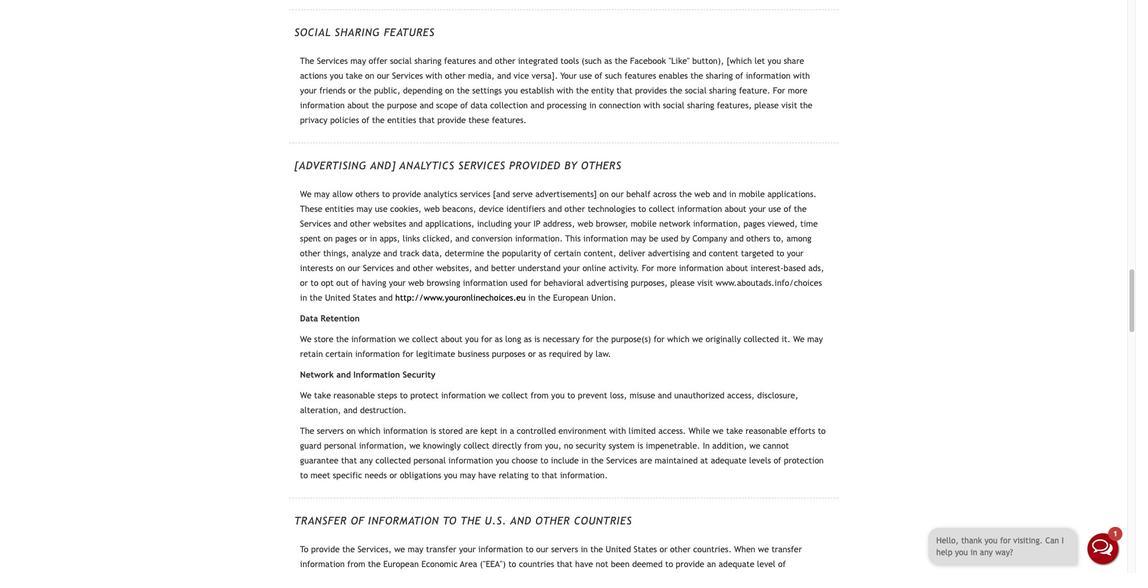 Task type: vqa. For each thing, say whether or not it's contained in the screenshot.
the leftmost product
no



Task type: locate. For each thing, give the bounding box(es) containing it.
0 vertical spatial from
[[531, 390, 549, 400]]

identifiers
[[507, 204, 546, 214]]

collected inside we store the information we collect about you for as long as is necessary for the purpose(s) for which we originally collected it.  we may retain certain information for legitimate business purposes or as required by law.
[[744, 334, 780, 344]]

"like"
[[669, 56, 690, 66]]

adequate
[[711, 455, 747, 465], [719, 559, 755, 569]]

store
[[314, 334, 334, 344]]

european down behavioral
[[553, 292, 589, 303]]

take inside we take reasonable steps to protect information we collect from you to prevent loss, misuse and unauthorized access, disclosure, alteration, and destruction.
[[314, 390, 331, 400]]

1 horizontal spatial social
[[663, 100, 685, 110]]

1 horizontal spatial transfer
[[772, 544, 802, 554]]

0 vertical spatial information,
[[693, 218, 741, 229]]

information. down the include
[[560, 470, 608, 480]]

your up targeted
[[750, 204, 766, 214]]

sharing
[[415, 56, 442, 66], [706, 70, 733, 81], [710, 85, 737, 95], [688, 100, 715, 110]]

about inside the services may offer social sharing features and other integrated tools (such as the facebook "like" button), [which let you share actions you take on our services with other media, and vice versa].  your use of such features enables the sharing of information with your friends or the public, depending on the settings you establish with the entity that provides the social sharing feature.  for more information about the purpose and scope of data collection and processing in connection with social sharing features, please visit the privacy policies of the entities that provide these features.
[[348, 100, 369, 110]]

we inside we may allow others to provide analytics services [and serve advertisements] on our behalf across the web and in mobile applications. these entities may use cookies, web beacons, device identifiers and other technologies to collect information about your use of the services and other websites and applications, including your ip address, web browser, mobile network information, pages viewed, time spent on pages or in apps, links clicked, and conversion information.  this information may be used by company and others to, among other things, analyze and track data, determine the popularity of certain content, deliver advertising and content targeted to your interests on our services and other websites, and better understand your online activity.  for more information about interest-based ads, or to opt out of having your web browsing information used for behavioral advertising purposes, please visit www.aboutads.info/choices in the united states and
[[300, 189, 312, 199]]

1 horizontal spatial have
[[576, 559, 594, 569]]

analytics
[[400, 159, 455, 172]]

we take reasonable steps to protect information we collect from you to prevent loss, misuse and unauthorized access, disclosure, alteration, and destruction.
[[300, 390, 799, 415]]

0 vertical spatial united
[[325, 292, 351, 303]]

provide down scope
[[438, 115, 466, 125]]

states up deemed
[[634, 544, 657, 554]]

entities down purpose
[[387, 115, 417, 125]]

0 horizontal spatial mobile
[[631, 218, 657, 229]]

1 vertical spatial collected
[[376, 455, 411, 465]]

1 vertical spatial united
[[606, 544, 631, 554]]

for right necessary
[[583, 334, 594, 344]]

you left prevent
[[552, 390, 565, 400]]

ip
[[534, 218, 541, 229]]

social right the offer
[[390, 56, 412, 66]]

for
[[531, 278, 542, 288], [481, 334, 492, 344], [583, 334, 594, 344], [654, 334, 665, 344], [403, 349, 414, 359]]

any
[[360, 455, 373, 465]]

originally
[[706, 334, 741, 344]]

the inside the servers on which information is stored are kept in a controlled environment with limited access. while we take reasonable efforts to guard personal information, we knowingly collect directly from you, no security system is impenetrable. in addition, we cannot guarantee that any collected personal information you choose to include in the services are maintained at adequate levels of protection to meet specific needs or obligations you may have relating to that information.
[[300, 426, 314, 436]]

determine
[[445, 248, 485, 258]]

mobile left applications.
[[739, 189, 765, 199]]

the inside the services may offer social sharing features and other integrated tools (such as the facebook "like" button), [which let you share actions you take on our services with other media, and vice versa].  your use of such features enables the sharing of information with your friends or the public, depending on the settings you establish with the entity that provides the social sharing feature.  for more information about the purpose and scope of data collection and processing in connection with social sharing features, please visit the privacy policies of the entities that provide these features.
[[300, 56, 314, 66]]

0 horizontal spatial european
[[383, 559, 419, 569]]

your inside to provide the services, we may transfer your information to our servers in the united states or other countries.  when we transfer information from the european economic area ("eea") to countries that have not been deemed to provide an adequate level o
[[459, 544, 476, 554]]

united up been
[[606, 544, 631, 554]]

1 vertical spatial pages
[[335, 233, 357, 243]]

with up "processing"
[[557, 85, 574, 95]]

knowingly
[[423, 441, 461, 451]]

information. inside the servers on which information is stored are kept in a controlled environment with limited access. while we take reasonable efforts to guard personal information, we knowingly collect directly from you, no security system is impenetrable. in addition, we cannot guarantee that any collected personal information you choose to include in the services are maintained at adequate levels of protection to meet specific needs or obligations you may have relating to that information.
[[560, 470, 608, 480]]

from down controlled on the left
[[524, 441, 543, 451]]

1 horizontal spatial advertising
[[648, 248, 690, 258]]

may inside we store the information we collect about you for as long as is necessary for the purpose(s) for which we originally collected it.  we may retain certain information for legitimate business purposes or as required by law.
[[808, 334, 823, 344]]

or
[[349, 85, 356, 95], [360, 233, 368, 243], [300, 278, 308, 288], [528, 349, 536, 359], [390, 470, 398, 480], [660, 544, 668, 554]]

1 vertical spatial have
[[576, 559, 594, 569]]

0 vertical spatial states
[[353, 292, 377, 303]]

in
[[590, 100, 597, 110], [730, 189, 737, 199], [370, 233, 377, 243], [300, 292, 307, 303], [529, 292, 536, 303], [500, 426, 507, 436], [582, 455, 589, 465], [581, 544, 588, 554]]

information, inside the servers on which information is stored are kept in a controlled environment with limited access. while we take reasonable efforts to guard personal information, we knowingly collect directly from you, no security system is impenetrable. in addition, we cannot guarantee that any collected personal information you choose to include in the services are maintained at adequate levels of protection to meet specific needs or obligations you may have relating to that information.
[[359, 441, 407, 451]]

0 vertical spatial adequate
[[711, 455, 747, 465]]

adequate inside the servers on which information is stored are kept in a controlled environment with limited access. while we take reasonable efforts to guard personal information, we knowingly collect directly from you, no security system is impenetrable. in addition, we cannot guarantee that any collected personal information you choose to include in the services are maintained at adequate levels of protection to meet specific needs or obligations you may have relating to that information.
[[711, 455, 747, 465]]

an
[[707, 559, 717, 569]]

the for the servers on which information is stored are kept in a controlled environment with limited access. while we take reasonable efforts to guard personal information, we knowingly collect directly from you, no security system is impenetrable. in addition, we cannot guarantee that any collected personal information you choose to include in the services are maintained at adequate levels of protection to meet specific needs or obligations you may have relating to that information.
[[300, 426, 314, 436]]

features up media,
[[444, 56, 476, 66]]

1 vertical spatial take
[[314, 390, 331, 400]]

other up vice
[[495, 56, 516, 66]]

entities down allow
[[325, 204, 354, 214]]

collect inside the servers on which information is stored are kept in a controlled environment with limited access. while we take reasonable efforts to guard personal information, we knowingly collect directly from you, no security system is impenetrable. in addition, we cannot guarantee that any collected personal information you choose to include in the services are maintained at adequate levels of protection to meet specific needs or obligations you may have relating to that information.
[[464, 441, 490, 451]]

from down the services,
[[348, 559, 366, 569]]

may left 'be'
[[631, 233, 647, 243]]

0 horizontal spatial which
[[358, 426, 381, 436]]

collect inside we take reasonable steps to protect information we collect from you to prevent loss, misuse and unauthorized access, disclosure, alteration, and destruction.
[[502, 390, 528, 400]]

sharing left the features,
[[688, 100, 715, 110]]

1 horizontal spatial is
[[535, 334, 541, 344]]

we
[[399, 334, 410, 344], [693, 334, 704, 344], [489, 390, 500, 400], [713, 426, 724, 436], [410, 441, 421, 451], [750, 441, 761, 451], [394, 544, 405, 554], [758, 544, 769, 554]]

are down the limited
[[640, 455, 653, 465]]

1 horizontal spatial servers
[[552, 544, 579, 554]]

visit down content
[[698, 278, 714, 288]]

2 the from the top
[[300, 426, 314, 436]]

use up websites
[[375, 204, 388, 214]]

a
[[510, 426, 515, 436]]

1 horizontal spatial reasonable
[[746, 426, 788, 436]]

for up purposes,
[[642, 263, 655, 273]]

information
[[368, 515, 439, 527]]

servers inside to provide the services, we may transfer your information to our servers in the united states or other countries.  when we transfer information from the european economic area ("eea") to countries that have not been deemed to provide an adequate level o
[[552, 544, 579, 554]]

0 vertical spatial features
[[444, 56, 476, 66]]

1 vertical spatial states
[[634, 544, 657, 554]]

connection
[[599, 100, 641, 110]]

0 vertical spatial is
[[535, 334, 541, 344]]

out
[[336, 278, 349, 288]]

take
[[346, 70, 363, 81], [314, 390, 331, 400], [727, 426, 743, 436]]

web right across
[[695, 189, 711, 199]]

other left countries.
[[670, 544, 691, 554]]

certain inside we may allow others to provide analytics services [and serve advertisements] on our behalf across the web and in mobile applications. these entities may use cookies, web beacons, device identifiers and other technologies to collect information about your use of the services and other websites and applications, including your ip address, web browser, mobile network information, pages viewed, time spent on pages or in apps, links clicked, and conversion information.  this information may be used by company and others to, among other things, analyze and track data, determine the popularity of certain content, deliver advertising and content targeted to your interests on our services and other websites, and better understand your online activity.  for more information about interest-based ads, or to opt out of having your web browsing information used for behavioral advertising purposes, please visit www.aboutads.info/choices in the united states and
[[554, 248, 581, 258]]

reasonable inside we take reasonable steps to protect information we collect from you to prevent loss, misuse and unauthorized access, disclosure, alteration, and destruction.
[[334, 390, 375, 400]]

other left websites
[[350, 218, 371, 229]]

for inside we may allow others to provide analytics services [and serve advertisements] on our behalf across the web and in mobile applications. these entities may use cookies, web beacons, device identifiers and other technologies to collect information about your use of the services and other websites and applications, including your ip address, web browser, mobile network information, pages viewed, time spent on pages or in apps, links clicked, and conversion information.  this information may be used by company and others to, among other things, analyze and track data, determine the popularity of certain content, deliver advertising and content targeted to your interests on our services and other websites, and better understand your online activity.  for more information about interest-based ads, or to opt out of having your web browsing information used for behavioral advertising purposes, please visit www.aboutads.info/choices in the united states and
[[642, 263, 655, 273]]

about
[[348, 100, 369, 110], [725, 204, 747, 214], [727, 263, 749, 273], [441, 334, 463, 344]]

1 horizontal spatial features
[[625, 70, 657, 81]]

1 vertical spatial entities
[[325, 204, 354, 214]]

united down out
[[325, 292, 351, 303]]

collected inside the servers on which information is stored are kept in a controlled environment with limited access. while we take reasonable efforts to guard personal information, we knowingly collect directly from you, no security system is impenetrable. in addition, we cannot guarantee that any collected personal information you choose to include in the services are maintained at adequate levels of protection to meet specific needs or obligations you may have relating to that information.
[[376, 455, 411, 465]]

pages up things,
[[335, 233, 357, 243]]

including
[[477, 218, 512, 229]]

may up economic
[[408, 544, 424, 554]]

information. inside we may allow others to provide analytics services [and serve advertisements] on our behalf across the web and in mobile applications. these entities may use cookies, web beacons, device identifiers and other technologies to collect information about your use of the services and other websites and applications, including your ip address, web browser, mobile network information, pages viewed, time spent on pages or in apps, links clicked, and conversion information.  this information may be used by company and others to, among other things, analyze and track data, determine the popularity of certain content, deliver advertising and content targeted to your interests on our services and other websites, and better understand your online activity.  for more information about interest-based ads, or to opt out of having your web browsing information used for behavioral advertising purposes, please visit www.aboutads.info/choices in the united states and
[[515, 233, 563, 243]]

that
[[617, 85, 633, 95], [419, 115, 435, 125], [341, 455, 357, 465], [542, 470, 558, 480], [557, 559, 573, 569]]

0 horizontal spatial use
[[375, 204, 388, 214]]

establish
[[521, 85, 554, 95]]

websites
[[373, 218, 406, 229]]

may left cookies,
[[357, 204, 373, 214]]

0 horizontal spatial visit
[[698, 278, 714, 288]]

misuse
[[630, 390, 656, 400]]

0 horizontal spatial for
[[642, 263, 655, 273]]

long
[[506, 334, 522, 344]]

2 vertical spatial take
[[727, 426, 743, 436]]

of left data
[[461, 100, 468, 110]]

use
[[580, 70, 592, 81], [375, 204, 388, 214], [769, 204, 782, 214]]

0 horizontal spatial by
[[584, 349, 593, 359]]

1 transfer from the left
[[426, 544, 457, 554]]

0 horizontal spatial are
[[466, 426, 478, 436]]

1 horizontal spatial information,
[[693, 218, 741, 229]]

our up out
[[348, 263, 361, 273]]

the
[[615, 56, 628, 66], [691, 70, 704, 81], [359, 85, 372, 95], [457, 85, 470, 95], [576, 85, 589, 95], [670, 85, 683, 95], [372, 100, 385, 110], [800, 100, 813, 110], [372, 115, 385, 125], [680, 189, 692, 199], [794, 204, 807, 214], [487, 248, 500, 258], [310, 292, 323, 303], [538, 292, 551, 303], [336, 334, 349, 344], [596, 334, 609, 344], [591, 455, 604, 465], [342, 544, 355, 554], [591, 544, 603, 554], [368, 559, 381, 569]]

0 vertical spatial used
[[661, 233, 679, 243]]

collect
[[649, 204, 675, 214], [412, 334, 438, 344], [502, 390, 528, 400], [464, 441, 490, 451]]

or inside the servers on which information is stored are kept in a controlled environment with limited access. while we take reasonable efforts to guard personal information, we knowingly collect directly from you, no security system is impenetrable. in addition, we cannot guarantee that any collected personal information you choose to include in the services are maintained at adequate levels of protection to meet specific needs or obligations you may have relating to that information.
[[390, 470, 398, 480]]

more down share
[[788, 85, 808, 95]]

across
[[654, 189, 677, 199]]

we up addition,
[[713, 426, 724, 436]]

settings
[[472, 85, 502, 95]]

we inside we take reasonable steps to protect information we collect from you to prevent loss, misuse and unauthorized access, disclosure, alteration, and destruction.
[[300, 390, 312, 400]]

0 horizontal spatial servers
[[317, 426, 344, 436]]

features,
[[717, 100, 752, 110]]

1 horizontal spatial which
[[668, 334, 690, 344]]

1 vertical spatial more
[[657, 263, 677, 273]]

please inside the services may offer social sharing features and other integrated tools (such as the facebook "like" button), [which let you share actions you take on our services with other media, and vice versa].  your use of such features enables the sharing of information with your friends or the public, depending on the settings you establish with the entity that provides the social sharing feature.  for more information about the purpose and scope of data collection and processing in connection with social sharing features, please visit the privacy policies of the entities that provide these features.
[[755, 100, 779, 110]]

browsing
[[427, 278, 461, 288]]

collected up needs
[[376, 455, 411, 465]]

interests
[[300, 263, 334, 273]]

directly
[[492, 441, 522, 451]]

2 transfer from the left
[[772, 544, 802, 554]]

0 vertical spatial the
[[300, 56, 314, 66]]

www.aboutads.info/choices
[[716, 278, 823, 288]]

provides
[[635, 85, 668, 95]]

of up the understand in the left top of the page
[[544, 248, 552, 258]]

0 vertical spatial which
[[668, 334, 690, 344]]

your down actions
[[300, 85, 317, 95]]

certain
[[554, 248, 581, 258], [326, 349, 353, 359]]

information. down ip on the top left of page
[[515, 233, 563, 243]]

level
[[757, 559, 776, 569]]

1 horizontal spatial certain
[[554, 248, 581, 258]]

the inside the servers on which information is stored are kept in a controlled environment with limited access. while we take reasonable efforts to guard personal information, we knowingly collect directly from you, no security system is impenetrable. in addition, we cannot guarantee that any collected personal information you choose to include in the services are maintained at adequate levels of protection to meet specific needs or obligations you may have relating to that information.
[[591, 455, 604, 465]]

1 horizontal spatial use
[[580, 70, 592, 81]]

entities
[[387, 115, 417, 125], [325, 204, 354, 214]]

1 vertical spatial visit
[[698, 278, 714, 288]]

as
[[605, 56, 613, 66], [495, 334, 503, 344], [524, 334, 532, 344], [539, 349, 547, 359]]

1 vertical spatial which
[[358, 426, 381, 436]]

your left ip on the top left of page
[[514, 218, 531, 229]]

addition,
[[713, 441, 747, 451]]

0 vertical spatial visit
[[782, 100, 798, 110]]

your
[[300, 85, 317, 95], [750, 204, 766, 214], [514, 218, 531, 229], [787, 248, 804, 258], [564, 263, 580, 273], [389, 278, 406, 288], [459, 544, 476, 554]]

for up business
[[481, 334, 492, 344]]

0 vertical spatial have
[[479, 470, 497, 480]]

to left meet
[[300, 470, 308, 480]]

1 vertical spatial personal
[[414, 455, 446, 465]]

our inside the services may offer social sharing features and other integrated tools (such as the facebook "like" button), [which let you share actions you take on our services with other media, and vice versa].  your use of such features enables the sharing of information with your friends or the public, depending on the settings you establish with the entity that provides the social sharing feature.  for more information about the purpose and scope of data collection and processing in connection with social sharing features, please visit the privacy policies of the entities that provide these features.
[[377, 70, 390, 81]]

take inside the servers on which information is stored are kept in a controlled environment with limited access. while we take reasonable efforts to guard personal information, we knowingly collect directly from you, no security system is impenetrable. in addition, we cannot guarantee that any collected personal information you choose to include in the services are maintained at adequate levels of protection to meet specific needs or obligations you may have relating to that information.
[[727, 426, 743, 436]]

visit inside the services may offer social sharing features and other integrated tools (such as the facebook "like" button), [which let you share actions you take on our services with other media, and vice versa].  your use of such features enables the sharing of information with your friends or the public, depending on the settings you establish with the entity that provides the social sharing feature.  for more information about the purpose and scope of data collection and processing in connection with social sharing features, please visit the privacy policies of the entities that provide these features.
[[782, 100, 798, 110]]

1 horizontal spatial entities
[[387, 115, 417, 125]]

1 vertical spatial features
[[625, 70, 657, 81]]

visit down share
[[782, 100, 798, 110]]

1 vertical spatial european
[[383, 559, 419, 569]]

0 vertical spatial european
[[553, 292, 589, 303]]

0 vertical spatial servers
[[317, 426, 344, 436]]

or inside the services may offer social sharing features and other integrated tools (such as the facebook "like" button), [which let you share actions you take on our services with other media, and vice versa].  your use of such features enables the sharing of information with your friends or the public, depending on the settings you establish with the entity that provides the social sharing feature.  for more information about the purpose and scope of data collection and processing in connection with social sharing features, please visit the privacy policies of the entities that provide these features.
[[349, 85, 356, 95]]

0 horizontal spatial please
[[671, 278, 695, 288]]

activity.
[[609, 263, 640, 273]]

1 vertical spatial the
[[300, 426, 314, 436]]

network
[[300, 369, 334, 380]]

0 horizontal spatial information,
[[359, 441, 407, 451]]

please
[[755, 100, 779, 110], [671, 278, 695, 288]]

among
[[787, 233, 812, 243]]

others up targeted
[[747, 233, 771, 243]]

needs
[[365, 470, 387, 480]]

in inside to provide the services, we may transfer your information to our servers in the united states or other countries.  when we transfer information from the european economic area ("eea") to countries that have not been deemed to provide an adequate level o
[[581, 544, 588, 554]]

advertising up union.
[[587, 278, 629, 288]]

use up viewed, at the right of the page
[[769, 204, 782, 214]]

1 horizontal spatial mobile
[[739, 189, 765, 199]]

use down (such
[[580, 70, 592, 81]]

popularity
[[502, 248, 541, 258]]

1 horizontal spatial take
[[346, 70, 363, 81]]

may inside to provide the services, we may transfer your information to our servers in the united states or other countries.  when we transfer information from the european economic area ("eea") to countries that have not been deemed to provide an adequate level o
[[408, 544, 424, 554]]

personal up guarantee
[[324, 441, 357, 451]]

choose
[[512, 455, 538, 465]]

http://www.youronlinechoices.eu link
[[396, 292, 526, 303]]

may up these
[[314, 189, 330, 199]]

or up deemed
[[660, 544, 668, 554]]

2 horizontal spatial social
[[685, 85, 707, 95]]

1 vertical spatial adequate
[[719, 559, 755, 569]]

stored
[[439, 426, 463, 436]]

1 horizontal spatial collected
[[744, 334, 780, 344]]

1 vertical spatial please
[[671, 278, 695, 288]]

about up legitimate on the left bottom of the page
[[441, 334, 463, 344]]

to
[[382, 189, 390, 199], [639, 204, 647, 214], [777, 248, 785, 258], [311, 278, 319, 288], [400, 390, 408, 400], [568, 390, 576, 400], [818, 426, 826, 436], [541, 455, 549, 465], [300, 470, 308, 480], [531, 470, 539, 480], [526, 544, 534, 554], [509, 559, 517, 569], [666, 559, 674, 569]]

1 vertical spatial information,
[[359, 441, 407, 451]]

behalf
[[627, 189, 651, 199]]

0 vertical spatial by
[[681, 233, 690, 243]]

0 horizontal spatial is
[[431, 426, 436, 436]]

on
[[365, 70, 375, 81], [445, 85, 455, 95], [600, 189, 609, 199], [324, 233, 333, 243], [336, 263, 345, 273], [347, 426, 356, 436]]

not
[[596, 559, 609, 569]]

to,
[[773, 233, 784, 243]]

meet
[[311, 470, 331, 480]]

0 horizontal spatial social
[[390, 56, 412, 66]]

provide
[[438, 115, 466, 125], [393, 189, 421, 199], [311, 544, 340, 554], [676, 559, 705, 569]]

1 vertical spatial from
[[524, 441, 543, 451]]

have left 'not'
[[576, 559, 594, 569]]

with up depending
[[426, 70, 443, 81]]

kept
[[481, 426, 498, 436]]

0 vertical spatial information.
[[515, 233, 563, 243]]

data
[[471, 100, 488, 110]]

links
[[403, 233, 420, 243]]

versa].
[[532, 70, 558, 81]]

collect down kept on the left
[[464, 441, 490, 451]]

2 vertical spatial social
[[663, 100, 685, 110]]

for inside the services may offer social sharing features and other integrated tools (such as the facebook "like" button), [which let you share actions you take on our services with other media, and vice versa].  your use of such features enables the sharing of information with your friends or the public, depending on the settings you establish with the entity that provides the social sharing feature.  for more information about the purpose and scope of data collection and processing in connection with social sharing features, please visit the privacy policies of the entities that provide these features.
[[773, 85, 786, 95]]

advertising down 'be'
[[648, 248, 690, 258]]

we up retain
[[300, 334, 312, 344]]

necessary
[[543, 334, 580, 344]]

we up alteration,
[[300, 390, 312, 400]]

better
[[491, 263, 516, 273]]

maintained
[[655, 455, 698, 465]]

0 horizontal spatial united
[[325, 292, 351, 303]]

information
[[746, 70, 791, 81], [300, 100, 345, 110], [678, 204, 723, 214], [584, 233, 628, 243], [679, 263, 724, 273], [463, 278, 508, 288], [351, 334, 396, 344], [355, 349, 400, 359], [441, 390, 486, 400], [383, 426, 428, 436], [449, 455, 493, 465], [479, 544, 523, 554], [300, 559, 345, 569]]

our up countries
[[536, 544, 549, 554]]

1 vertical spatial certain
[[326, 349, 353, 359]]

information.
[[515, 233, 563, 243], [560, 470, 608, 480]]

purposes
[[492, 349, 526, 359]]

for up security
[[403, 349, 414, 359]]

servers inside the servers on which information is stored are kept in a controlled environment with limited access. while we take reasonable efforts to guard personal information, we knowingly collect directly from you, no security system is impenetrable. in addition, we cannot guarantee that any collected personal information you choose to include in the services are maintained at adequate levels of protection to meet specific needs or obligations you may have relating to that information.
[[317, 426, 344, 436]]

1 vertical spatial are
[[640, 455, 653, 465]]

is down the limited
[[638, 441, 644, 451]]

by down network
[[681, 233, 690, 243]]

you inside we store the information we collect about you for as long as is necessary for the purpose(s) for which we originally collected it.  we may retain certain information for legitimate business purposes or as required by law.
[[465, 334, 479, 344]]

interest-
[[751, 263, 784, 273]]

2 horizontal spatial take
[[727, 426, 743, 436]]

data retention
[[300, 313, 360, 323]]

0 vertical spatial reasonable
[[334, 390, 375, 400]]

targeted
[[741, 248, 774, 258]]

0 vertical spatial personal
[[324, 441, 357, 451]]

of down cannot
[[774, 455, 782, 465]]

content
[[709, 248, 739, 258]]

1 vertical spatial used
[[511, 278, 528, 288]]

security
[[576, 441, 606, 451]]

0 vertical spatial others
[[356, 189, 380, 199]]

0 vertical spatial please
[[755, 100, 779, 110]]

may inside the servers on which information is stored are kept in a controlled environment with limited access. while we take reasonable efforts to guard personal information, we knowingly collect directly from you, no security system is impenetrable. in addition, we cannot guarantee that any collected personal information you choose to include in the services are maintained at adequate levels of protection to meet specific needs or obligations you may have relating to that information.
[[460, 470, 476, 480]]

information, up any
[[359, 441, 407, 451]]

0 horizontal spatial reasonable
[[334, 390, 375, 400]]

0 vertical spatial collected
[[744, 334, 780, 344]]

1 the from the top
[[300, 56, 314, 66]]

take right actions
[[346, 70, 363, 81]]

states inside to provide the services, we may transfer your information to our servers in the united states or other countries.  when we transfer information from the european economic area ("eea") to countries that have not been deemed to provide an adequate level o
[[634, 544, 657, 554]]

of down [which
[[736, 70, 744, 81]]

1 horizontal spatial others
[[747, 233, 771, 243]]

and up links
[[409, 218, 423, 229]]

that right countries
[[557, 559, 573, 569]]

provide up cookies,
[[393, 189, 421, 199]]

we for we may allow others to provide analytics services [and serve advertisements] on our behalf across the web and in mobile applications. these entities may use cookies, web beacons, device identifiers and other technologies to collect information about your use of the services and other websites and applications, including your ip address, web browser, mobile network information, pages viewed, time spent on pages or in apps, links clicked, and conversion information.  this information may be used by company and others to, among other things, analyze and track data, determine the popularity of certain content, deliver advertising and content targeted to your interests on our services and other websites, and better understand your online activity.  for more information about interest-based ads, or to opt out of having your web browsing information used for behavioral advertising purposes, please visit www.aboutads.info/choices in the united states and
[[300, 189, 312, 199]]

2 horizontal spatial is
[[638, 441, 644, 451]]

certain down the store
[[326, 349, 353, 359]]

1 horizontal spatial for
[[773, 85, 786, 95]]

our inside to provide the services, we may transfer your information to our servers in the united states or other countries.  when we transfer information from the european economic area ("eea") to countries that have not been deemed to provide an adequate level o
[[536, 544, 549, 554]]

certain inside we store the information we collect about you for as long as is necessary for the purpose(s) for which we originally collected it.  we may retain certain information for legitimate business purposes or as required by law.
[[326, 349, 353, 359]]

servers down other
[[552, 544, 579, 554]]

data,
[[422, 248, 442, 258]]

to down and]
[[382, 189, 390, 199]]

1 horizontal spatial more
[[788, 85, 808, 95]]

our up "public," at the top
[[377, 70, 390, 81]]

0 horizontal spatial entities
[[325, 204, 354, 214]]

1 horizontal spatial united
[[606, 544, 631, 554]]

for down the understand in the left top of the page
[[531, 278, 542, 288]]

http://www.youronlinechoices.eu
[[396, 292, 526, 303]]

you up business
[[465, 334, 479, 344]]

services inside the servers on which information is stored are kept in a controlled environment with limited access. while we take reasonable efforts to guard personal information, we knowingly collect directly from you, no security system is impenetrable. in addition, we cannot guarantee that any collected personal information you choose to include in the services are maintained at adequate levels of protection to meet specific needs or obligations you may have relating to that information.
[[607, 455, 638, 465]]

1 vertical spatial servers
[[552, 544, 579, 554]]

we right the services,
[[394, 544, 405, 554]]

social down the enables
[[685, 85, 707, 95]]

states inside we may allow others to provide analytics services [and serve advertisements] on our behalf across the web and in mobile applications. these entities may use cookies, web beacons, device identifiers and other technologies to collect information about your use of the services and other websites and applications, including your ip address, web browser, mobile network information, pages viewed, time spent on pages or in apps, links clicked, and conversion information.  this information may be used by company and others to, among other things, analyze and track data, determine the popularity of certain content, deliver advertising and content targeted to your interests on our services and other websites, and better understand your online activity.  for more information about interest-based ads, or to opt out of having your web browsing information used for behavioral advertising purposes, please visit www.aboutads.info/choices in the united states and
[[353, 292, 377, 303]]

that inside to provide the services, we may transfer your information to our servers in the united states or other countries.  when we transfer information from the european economic area ("eea") to countries that have not been deemed to provide an adequate level o
[[557, 559, 573, 569]]

0 horizontal spatial take
[[314, 390, 331, 400]]

united inside to provide the services, we may transfer your information to our servers in the united states or other countries.  when we transfer information from the european economic area ("eea") to countries that have not been deemed to provide an adequate level o
[[606, 544, 631, 554]]

0 vertical spatial certain
[[554, 248, 581, 258]]

0 horizontal spatial features
[[444, 56, 476, 66]]

or inside we store the information we collect about you for as long as is necessary for the purpose(s) for which we originally collected it.  we may retain certain information for legitimate business purposes or as required by law.
[[528, 349, 536, 359]]

0 vertical spatial more
[[788, 85, 808, 95]]

social
[[390, 56, 412, 66], [685, 85, 707, 95], [663, 100, 685, 110]]

to up countries
[[526, 544, 534, 554]]

you down directly
[[496, 455, 509, 465]]

0 horizontal spatial more
[[657, 263, 677, 273]]

used up http://www.youronlinechoices.eu in the european union.
[[511, 278, 528, 288]]

0 horizontal spatial collected
[[376, 455, 411, 465]]

the servers on which information is stored are kept in a controlled environment with limited access. while we take reasonable efforts to guard personal information, we knowingly collect directly from you, no security system is impenetrable. in addition, we cannot guarantee that any collected personal information you choose to include in the services are maintained at adequate levels of protection to meet specific needs or obligations you may have relating to that information.
[[300, 426, 826, 480]]



Task type: describe. For each thing, give the bounding box(es) containing it.
entities inside we may allow others to provide analytics services [and serve advertisements] on our behalf across the web and in mobile applications. these entities may use cookies, web beacons, device identifiers and other technologies to collect information about your use of the services and other websites and applications, including your ip address, web browser, mobile network information, pages viewed, time spent on pages or in apps, links clicked, and conversion information.  this information may be used by company and others to, among other things, analyze and track data, determine the popularity of certain content, deliver advertising and content targeted to your interests on our services and other websites, and better understand your online activity.  for more information about interest-based ads, or to opt out of having your web browsing information used for behavioral advertising purposes, please visit www.aboutads.info/choices in the united states and
[[325, 204, 354, 214]]

from inside we take reasonable steps to protect information we collect from you to prevent loss, misuse and unauthorized access, disclosure, alteration, and destruction.
[[531, 390, 549, 400]]

with down share
[[794, 70, 810, 81]]

0 horizontal spatial others
[[356, 189, 380, 199]]

be
[[649, 233, 659, 243]]

share
[[784, 56, 805, 66]]

it.
[[782, 334, 791, 344]]

include
[[551, 455, 579, 465]]

0 horizontal spatial personal
[[324, 441, 357, 451]]

other down advertisements]
[[565, 204, 585, 214]]

provide left an
[[676, 559, 705, 569]]

take inside the services may offer social sharing features and other integrated tools (such as the facebook "like" button), [which let you share actions you take on our services with other media, and vice versa].  your use of such features enables the sharing of information with your friends or the public, depending on the settings you establish with the entity that provides the social sharing feature.  for more information about the purpose and scope of data collection and processing in connection with social sharing features, please visit the privacy policies of the entities that provide these features.
[[346, 70, 363, 81]]

0 vertical spatial mobile
[[739, 189, 765, 199]]

guard
[[300, 441, 322, 451]]

or down interests
[[300, 278, 308, 288]]

your inside the services may offer social sharing features and other integrated tools (such as the facebook "like" button), [which let you share actions you take on our services with other media, and vice versa].  your use of such features enables the sharing of information with your friends or the public, depending on the settings you establish with the entity that provides the social sharing feature.  for more information about the purpose and scope of data collection and processing in connection with social sharing features, please visit the privacy policies of the entities that provide these features.
[[300, 85, 317, 95]]

united inside we may allow others to provide analytics services [and serve advertisements] on our behalf across the web and in mobile applications. these entities may use cookies, web beacons, device identifiers and other technologies to collect information about your use of the services and other websites and applications, including your ip address, web browser, mobile network information, pages viewed, time spent on pages or in apps, links clicked, and conversion information.  this information may be used by company and others to, among other things, analyze and track data, determine the popularity of certain content, deliver advertising and content targeted to your interests on our services and other websites, and better understand your online activity.  for more information about interest-based ads, or to opt out of having your web browsing information used for behavioral advertising purposes, please visit www.aboutads.info/choices in the united states and
[[325, 292, 351, 303]]

disclosure,
[[758, 390, 799, 400]]

to left opt
[[311, 278, 319, 288]]

our up the "technologies"
[[612, 189, 624, 199]]

union.
[[592, 292, 617, 303]]

obligations
[[400, 470, 442, 480]]

and down depending
[[420, 100, 434, 110]]

and up company
[[713, 189, 727, 199]]

levels
[[750, 455, 772, 465]]

law.
[[596, 349, 612, 359]]

as left required
[[539, 349, 547, 359]]

web up "this"
[[578, 218, 594, 229]]

0 vertical spatial advertising
[[648, 248, 690, 258]]

provide inside we may allow others to provide analytics services [and serve advertisements] on our behalf across the web and in mobile applications. these entities may use cookies, web beacons, device identifiers and other technologies to collect information about your use of the services and other websites and applications, including your ip address, web browser, mobile network information, pages viewed, time spent on pages or in apps, links clicked, and conversion information.  this information may be used by company and others to, among other things, analyze and track data, determine the popularity of certain content, deliver advertising and content targeted to your interests on our services and other websites, and better understand your online activity.  for more information about interest-based ads, or to opt out of having your web browsing information used for behavioral advertising purposes, please visit www.aboutads.info/choices in the united states and
[[393, 189, 421, 199]]

we left originally
[[693, 334, 704, 344]]

more inside we may allow others to provide analytics services [and serve advertisements] on our behalf across the web and in mobile applications. these entities may use cookies, web beacons, device identifiers and other technologies to collect information about your use of the services and other websites and applications, including your ip address, web browser, mobile network information, pages viewed, time spent on pages or in apps, links clicked, and conversion information.  this information may be used by company and others to, among other things, analyze and track data, determine the popularity of certain content, deliver advertising and content targeted to your interests on our services and other websites, and better understand your online activity.  for more information about interest-based ads, or to opt out of having your web browsing information used for behavioral advertising purposes, please visit www.aboutads.info/choices in the united states and
[[657, 263, 677, 273]]

deliver
[[619, 248, 646, 258]]

2 horizontal spatial use
[[769, 204, 782, 214]]

prevent
[[578, 390, 608, 400]]

that up the connection
[[617, 85, 633, 95]]

data
[[300, 313, 318, 323]]

and down the establish
[[531, 100, 545, 110]]

by
[[565, 159, 578, 172]]

or up analyze
[[360, 233, 368, 243]]

you up collection
[[505, 85, 518, 95]]

for inside we may allow others to provide analytics services [and serve advertisements] on our behalf across the web and in mobile applications. these entities may use cookies, web beacons, device identifiers and other technologies to collect information about your use of the services and other websites and applications, including your ip address, web browser, mobile network information, pages viewed, time spent on pages or in apps, links clicked, and conversion information.  this information may be used by company and others to, among other things, analyze and track data, determine the popularity of certain content, deliver advertising and content targeted to your interests on our services and other websites, and better understand your online activity.  for more information about interest-based ads, or to opt out of having your web browsing information used for behavioral advertising purposes, please visit www.aboutads.info/choices in the united states and
[[531, 278, 542, 288]]

and up the determine
[[456, 233, 469, 243]]

as right long at the left bottom of page
[[524, 334, 532, 344]]

other down data,
[[413, 263, 434, 273]]

address,
[[543, 218, 575, 229]]

privacy
[[300, 115, 328, 125]]

having
[[362, 278, 387, 288]]

provided
[[509, 159, 561, 172]]

and down company
[[693, 248, 707, 258]]

and]
[[370, 159, 396, 172]]

and down allow
[[334, 218, 348, 229]]

0 horizontal spatial advertising
[[587, 278, 629, 288]]

protect
[[411, 390, 439, 400]]

other left media,
[[445, 70, 466, 81]]

that down the include
[[542, 470, 558, 480]]

may inside the services may offer social sharing features and other integrated tools (such as the facebook "like" button), [which let you share actions you take on our services with other media, and vice versa].  your use of such features enables the sharing of information with your friends or the public, depending on the settings you establish with the entity that provides the social sharing feature.  for more information about the purpose and scope of data collection and processing in connection with social sharing features, please visit the privacy policies of the entities that provide these features.
[[351, 56, 366, 66]]

by inside we store the information we collect about you for as long as is necessary for the purpose(s) for which we originally collected it.  we may retain certain information for legitimate business purposes or as required by law.
[[584, 349, 593, 359]]

and down having
[[379, 292, 393, 303]]

the
[[461, 515, 481, 527]]

to provide the services, we may transfer your information to our servers in the united states or other countries.  when we transfer information from the european economic area ("eea") to countries that have not been deemed to provide an adequate level o
[[300, 544, 827, 573]]

that up specific
[[341, 455, 357, 465]]

and right network
[[337, 369, 351, 380]]

with inside the servers on which information is stored are kept in a controlled environment with limited access. while we take reasonable efforts to guard personal information, we knowingly collect directly from you, no security system is impenetrable. in addition, we cannot guarantee that any collected personal information you choose to include in the services are maintained at adequate levels of protection to meet specific needs or obligations you may have relating to that information.
[[610, 426, 626, 436]]

the for the services may offer social sharing features and other integrated tools (such as the facebook "like" button), [which let you share actions you take on our services with other media, and vice versa].  your use of such features enables the sharing of information with your friends or the public, depending on the settings you establish with the entity that provides the social sharing feature.  for more information about the purpose and scope of data collection and processing in connection with social sharing features, please visit the privacy policies of the entities that provide these features.
[[300, 56, 314, 66]]

to down behalf
[[639, 204, 647, 214]]

1 horizontal spatial european
[[553, 292, 589, 303]]

entities inside the services may offer social sharing features and other integrated tools (such as the facebook "like" button), [which let you share actions you take on our services with other media, and vice versa].  your use of such features enables the sharing of information with your friends or the public, depending on the settings you establish with the entity that provides the social sharing feature.  for more information about the purpose and scope of data collection and processing in connection with social sharing features, please visit the privacy policies of the entities that provide these features.
[[387, 115, 417, 125]]

of inside the servers on which information is stored are kept in a controlled environment with limited access. while we take reasonable efforts to guard personal information, we knowingly collect directly from you, no security system is impenetrable. in addition, we cannot guarantee that any collected personal information you choose to include in the services are maintained at adequate levels of protection to meet specific needs or obligations you may have relating to that information.
[[774, 455, 782, 465]]

we up level
[[758, 544, 769, 554]]

of right out
[[352, 278, 359, 288]]

to right ("eea")
[[509, 559, 517, 569]]

1 horizontal spatial used
[[661, 233, 679, 243]]

and left vice
[[497, 70, 511, 81]]

1 horizontal spatial personal
[[414, 455, 446, 465]]

to down to,
[[777, 248, 785, 258]]

countries
[[519, 559, 555, 569]]

of
[[351, 515, 365, 527]]

to left prevent
[[568, 390, 576, 400]]

to right efforts
[[818, 426, 826, 436]]

0 horizontal spatial pages
[[335, 233, 357, 243]]

you right obligations
[[444, 470, 458, 480]]

in
[[703, 441, 710, 451]]

purpose
[[387, 100, 417, 110]]

protection
[[784, 455, 824, 465]]

about down content
[[727, 263, 749, 273]]

http://www.youronlinechoices.eu in the european union.
[[396, 292, 617, 303]]

sharing
[[335, 26, 380, 39]]

alteration,
[[300, 405, 341, 415]]

your up based
[[787, 248, 804, 258]]

policies
[[330, 115, 359, 125]]

services up actions
[[317, 56, 348, 66]]

information inside we take reasonable steps to protect information we collect from you to prevent loss, misuse and unauthorized access, disclosure, alteration, and destruction.
[[441, 390, 486, 400]]

media,
[[468, 70, 495, 81]]

beacons,
[[443, 204, 477, 214]]

with down provides
[[644, 100, 661, 110]]

retention
[[321, 313, 360, 323]]

collect inside we may allow others to provide analytics services [and serve advertisements] on our behalf across the web and in mobile applications. these entities may use cookies, web beacons, device identifiers and other technologies to collect information about your use of the services and other websites and applications, including your ip address, web browser, mobile network information, pages viewed, time spent on pages or in apps, links clicked, and conversion information.  this information may be used by company and others to, among other things, analyze and track data, determine the popularity of certain content, deliver advertising and content targeted to your interests on our services and other websites, and better understand your online activity.  for more information about interest-based ads, or to opt out of having your web browsing information used for behavioral advertising purposes, please visit www.aboutads.info/choices in the united states and
[[649, 204, 675, 214]]

provide right to
[[311, 544, 340, 554]]

services up having
[[363, 263, 394, 273]]

cookies,
[[390, 204, 422, 214]]

collection
[[491, 100, 528, 110]]

services down these
[[300, 218, 331, 229]]

collect inside we store the information we collect about you for as long as is necessary for the purpose(s) for which we originally collected it.  we may retain certain information for legitimate business purposes or as required by law.
[[412, 334, 438, 344]]

your right having
[[389, 278, 406, 288]]

to right steps
[[400, 390, 408, 400]]

services up depending
[[392, 70, 423, 81]]

european inside to provide the services, we may transfer your information to our servers in the united states or other countries.  when we transfer information from the european economic area ("eea") to countries that have not been deemed to provide an adequate level o
[[383, 559, 419, 569]]

2 vertical spatial is
[[638, 441, 644, 451]]

behavioral
[[544, 278, 584, 288]]

[advertising and] analytics services provided by others
[[295, 159, 622, 172]]

been
[[611, 559, 630, 569]]

friends
[[320, 85, 346, 95]]

information, inside we may allow others to provide analytics services [and serve advertisements] on our behalf across the web and in mobile applications. these entities may use cookies, web beacons, device identifiers and other technologies to collect information about your use of the services and other websites and applications, including your ip address, web browser, mobile network information, pages viewed, time spent on pages or in apps, links clicked, and conversion information.  this information may be used by company and others to, among other things, analyze and track data, determine the popularity of certain content, deliver advertising and content targeted to your interests on our services and other websites, and better understand your online activity.  for more information about interest-based ads, or to opt out of having your web browsing information used for behavioral advertising purposes, please visit www.aboutads.info/choices in the united states and
[[693, 218, 741, 229]]

which inside the servers on which information is stored are kept in a controlled environment with limited access. while we take reasonable efforts to guard personal information, we knowingly collect directly from you, no security system is impenetrable. in addition, we cannot guarantee that any collected personal information you choose to include in the services are maintained at adequate levels of protection to meet specific needs or obligations you may have relating to that information.
[[358, 426, 381, 436]]

ads,
[[809, 263, 825, 273]]

and up address,
[[548, 204, 562, 214]]

browser,
[[596, 218, 629, 229]]

and right misuse
[[658, 390, 672, 400]]

about up company
[[725, 204, 747, 214]]

from inside to provide the services, we may transfer your information to our servers in the united states or other countries.  when we transfer information from the european economic area ("eea") to countries that have not been deemed to provide an adequate level o
[[348, 559, 366, 569]]

you,
[[545, 441, 562, 451]]

web left "browsing"
[[409, 278, 424, 288]]

we for we store the information we collect about you for as long as is necessary for the purpose(s) for which we originally collected it.  we may retain certain information for legitimate business purposes or as required by law.
[[300, 334, 312, 344]]

purposes,
[[631, 278, 668, 288]]

allow
[[333, 189, 353, 199]]

and down track
[[397, 263, 411, 273]]

conversion
[[472, 233, 513, 243]]

of down applications.
[[784, 204, 792, 214]]

online
[[583, 263, 606, 273]]

or inside to provide the services, we may transfer your information to our servers in the united states or other countries.  when we transfer information from the european economic area ("eea") to countries that have not been deemed to provide an adequate level o
[[660, 544, 668, 554]]

[which
[[727, 56, 752, 66]]

business
[[458, 349, 490, 359]]

other inside to provide the services, we may transfer your information to our servers in the united states or other countries.  when we transfer information from the european economic area ("eea") to countries that have not been deemed to provide an adequate level o
[[670, 544, 691, 554]]

and
[[511, 515, 532, 527]]

we left knowingly on the bottom
[[410, 441, 421, 451]]

sharing up depending
[[415, 56, 442, 66]]

more inside the services may offer social sharing features and other integrated tools (such as the facebook "like" button), [which let you share actions you take on our services with other media, and vice versa].  your use of such features enables the sharing of information with your friends or the public, depending on the settings you establish with the entity that provides the social sharing feature.  for more information about the purpose and scope of data collection and processing in connection with social sharing features, please visit the privacy policies of the entities that provide these features.
[[788, 85, 808, 95]]

of right policies
[[362, 115, 370, 125]]

to right deemed
[[666, 559, 674, 569]]

1 horizontal spatial pages
[[744, 218, 766, 229]]

we for we take reasonable steps to protect information we collect from you to prevent loss, misuse and unauthorized access, disclosure, alteration, and destruction.
[[300, 390, 312, 400]]

opt
[[321, 278, 334, 288]]

to down choose
[[531, 470, 539, 480]]

and up content
[[730, 233, 744, 243]]

required
[[549, 349, 582, 359]]

services
[[460, 189, 491, 199]]

tools
[[561, 56, 579, 66]]

and up media,
[[479, 56, 493, 66]]

sharing up the features,
[[710, 85, 737, 95]]

0 vertical spatial are
[[466, 426, 478, 436]]

actions
[[300, 70, 327, 81]]

that down depending
[[419, 115, 435, 125]]

1 horizontal spatial are
[[640, 455, 653, 465]]

your up behavioral
[[564, 263, 580, 273]]

access.
[[659, 426, 686, 436]]

1 vertical spatial is
[[431, 426, 436, 436]]

content,
[[584, 248, 617, 258]]

web down 'analytics'
[[424, 204, 440, 214]]

please inside we may allow others to provide analytics services [and serve advertisements] on our behalf across the web and in mobile applications. these entities may use cookies, web beacons, device identifiers and other technologies to collect information about your use of the services and other websites and applications, including your ip address, web browser, mobile network information, pages viewed, time spent on pages or in apps, links clicked, and conversion information.  this information may be used by company and others to, among other things, analyze and track data, determine the popularity of certain content, deliver advertising and content targeted to your interests on our services and other websites, and better understand your online activity.  for more information about interest-based ads, or to opt out of having your web browsing information used for behavioral advertising purposes, please visit www.aboutads.info/choices in the united states and
[[671, 278, 695, 288]]

have inside the servers on which information is stored are kept in a controlled environment with limited access. while we take reasonable efforts to guard personal information, we knowingly collect directly from you, no security system is impenetrable. in addition, we cannot guarantee that any collected personal information you choose to include in the services are maintained at adequate levels of protection to meet specific needs or obligations you may have relating to that information.
[[479, 470, 497, 480]]

by inside we may allow others to provide analytics services [and serve advertisements] on our behalf across the web and in mobile applications. these entities may use cookies, web beacons, device identifiers and other technologies to collect information about your use of the services and other websites and applications, including your ip address, web browser, mobile network information, pages viewed, time spent on pages or in apps, links clicked, and conversion information.  this information may be used by company and others to, among other things, analyze and track data, determine the popularity of certain content, deliver advertising and content targeted to your interests on our services and other websites, and better understand your online activity.  for more information about interest-based ads, or to opt out of having your web browsing information used for behavioral advertising purposes, please visit www.aboutads.info/choices in the united states and
[[681, 233, 690, 243]]

visit inside we may allow others to provide analytics services [and serve advertisements] on our behalf across the web and in mobile applications. these entities may use cookies, web beacons, device identifiers and other technologies to collect information about your use of the services and other websites and applications, including your ip address, web browser, mobile network information, pages viewed, time spent on pages or in apps, links clicked, and conversion information.  this information may be used by company and others to, among other things, analyze and track data, determine the popularity of certain content, deliver advertising and content targeted to your interests on our services and other websites, and better understand your online activity.  for more information about interest-based ads, or to opt out of having your web browsing information used for behavioral advertising purposes, please visit www.aboutads.info/choices in the united states and
[[698, 278, 714, 288]]

efforts
[[790, 426, 816, 436]]

understand
[[518, 263, 561, 273]]

others
[[581, 159, 622, 172]]

of left such
[[595, 70, 603, 81]]

unauthorized
[[675, 390, 725, 400]]

adequate inside to provide the services, we may transfer your information to our servers in the united states or other countries.  when we transfer information from the european economic area ("eea") to countries that have not been deemed to provide an adequate level o
[[719, 559, 755, 569]]

security
[[403, 369, 436, 380]]

economic
[[422, 559, 458, 569]]

no
[[564, 441, 573, 451]]

as left long at the left bottom of page
[[495, 334, 503, 344]]

area
[[460, 559, 478, 569]]

we up levels
[[750, 441, 761, 451]]

you up "friends"
[[330, 70, 343, 81]]

you inside we take reasonable steps to protect information we collect from you to prevent loss, misuse and unauthorized access, disclosure, alteration, and destruction.
[[552, 390, 565, 400]]

integrated
[[518, 56, 558, 66]]

and down apps,
[[384, 248, 397, 258]]

facebook
[[630, 56, 666, 66]]

you right let
[[768, 56, 782, 66]]

which inside we store the information we collect about you for as long as is necessary for the purpose(s) for which we originally collected it.  we may retain certain information for legitimate business purposes or as required by law.
[[668, 334, 690, 344]]

from inside the servers on which information is stored are kept in a controlled environment with limited access. while we take reasonable efforts to guard personal information, we knowingly collect directly from you, no security system is impenetrable. in addition, we cannot guarantee that any collected personal information you choose to include in the services are maintained at adequate levels of protection to meet specific needs or obligations you may have relating to that information.
[[524, 441, 543, 451]]

applications,
[[426, 218, 475, 229]]

and right alteration,
[[344, 405, 358, 415]]

use inside the services may offer social sharing features and other integrated tools (such as the facebook "like" button), [which let you share actions you take on our services with other media, and vice versa].  your use of such features enables the sharing of information with your friends or the public, depending on the settings you establish with the entity that provides the social sharing feature.  for more information about the purpose and scope of data collection and processing in connection with social sharing features, please visit the privacy policies of the entities that provide these features.
[[580, 70, 592, 81]]

at
[[701, 455, 709, 465]]

have inside to provide the services, we may transfer your information to our servers in the united states or other countries.  when we transfer information from the european economic area ("eea") to countries that have not been deemed to provide an adequate level o
[[576, 559, 594, 569]]

websites,
[[436, 263, 472, 273]]

as inside the services may offer social sharing features and other integrated tools (such as the facebook "like" button), [which let you share actions you take on our services with other media, and vice versa].  your use of such features enables the sharing of information with your friends or the public, depending on the settings you establish with the entity that provides the social sharing feature.  for more information about the purpose and scope of data collection and processing in connection with social sharing features, please visit the privacy policies of the entities that provide these features.
[[605, 56, 613, 66]]

relating
[[499, 470, 529, 480]]

in inside the services may offer social sharing features and other integrated tools (such as the facebook "like" button), [which let you share actions you take on our services with other media, and vice versa].  your use of such features enables the sharing of information with your friends or the public, depending on the settings you establish with the entity that provides the social sharing feature.  for more information about the purpose and scope of data collection and processing in connection with social sharing features, please visit the privacy policies of the entities that provide these features.
[[590, 100, 597, 110]]

let
[[755, 56, 766, 66]]

retain
[[300, 349, 323, 359]]

for right the purpose(s)
[[654, 334, 665, 344]]

other down spent
[[300, 248, 321, 258]]

about inside we store the information we collect about you for as long as is necessary for the purpose(s) for which we originally collected it.  we may retain certain information for legitimate business purposes or as required by law.
[[441, 334, 463, 344]]

provide inside the services may offer social sharing features and other integrated tools (such as the facebook "like" button), [which let you share actions you take on our services with other media, and vice versa].  your use of such features enables the sharing of information with your friends or the public, depending on the settings you establish with the entity that provides the social sharing feature.  for more information about the purpose and scope of data collection and processing in connection with social sharing features, please visit the privacy policies of the entities that provide these features.
[[438, 115, 466, 125]]

to down you,
[[541, 455, 549, 465]]

we inside we take reasonable steps to protect information we collect from you to prevent loss, misuse and unauthorized access, disclosure, alteration, and destruction.
[[489, 390, 500, 400]]

is inside we store the information we collect about you for as long as is necessary for the purpose(s) for which we originally collected it.  we may retain certain information for legitimate business purposes or as required by law.
[[535, 334, 541, 344]]

controlled
[[517, 426, 556, 436]]

services,
[[358, 544, 392, 554]]

specific
[[333, 470, 362, 480]]

scope
[[436, 100, 458, 110]]

these
[[469, 115, 490, 125]]

1 vertical spatial mobile
[[631, 218, 657, 229]]

purpose(s)
[[612, 334, 651, 344]]

and left better
[[475, 263, 489, 273]]

applications.
[[768, 189, 817, 199]]

processing
[[547, 100, 587, 110]]

public,
[[374, 85, 401, 95]]

on inside the servers on which information is stored are kept in a controlled environment with limited access. while we take reasonable efforts to guard personal information, we knowingly collect directly from you, no security system is impenetrable. in addition, we cannot guarantee that any collected personal information you choose to include in the services are maintained at adequate levels of protection to meet specific needs or obligations you may have relating to that information.
[[347, 426, 356, 436]]

we up security
[[399, 334, 410, 344]]

sharing down button), on the right top of the page
[[706, 70, 733, 81]]

we right the 'it.' at the right of the page
[[794, 334, 805, 344]]

0 horizontal spatial used
[[511, 278, 528, 288]]

based
[[784, 263, 806, 273]]

reasonable inside the servers on which information is stored are kept in a controlled environment with limited access. while we take reasonable efforts to guard personal information, we knowingly collect directly from you, no security system is impenetrable. in addition, we cannot guarantee that any collected personal information you choose to include in the services are maintained at adequate levels of protection to meet specific needs or obligations you may have relating to that information.
[[746, 426, 788, 436]]



